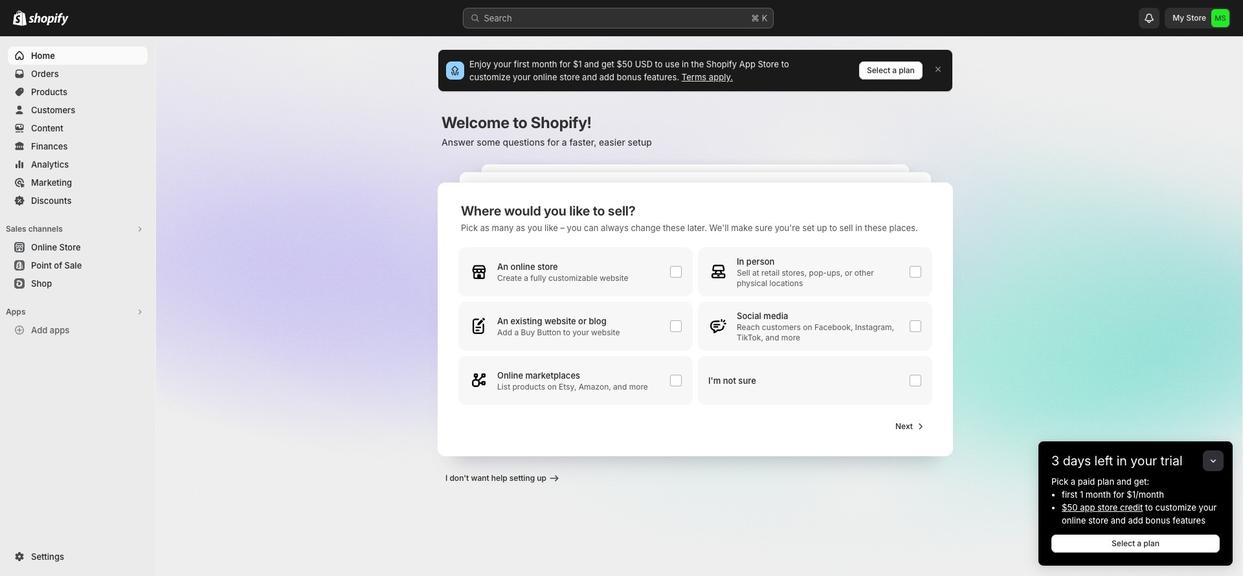 Task type: describe. For each thing, give the bounding box(es) containing it.
my store image
[[1212, 9, 1230, 27]]



Task type: vqa. For each thing, say whether or not it's contained in the screenshot.
Search products "text box" to the top
no



Task type: locate. For each thing, give the bounding box(es) containing it.
shopify image
[[29, 13, 69, 26]]

shopify image
[[13, 10, 27, 26]]



